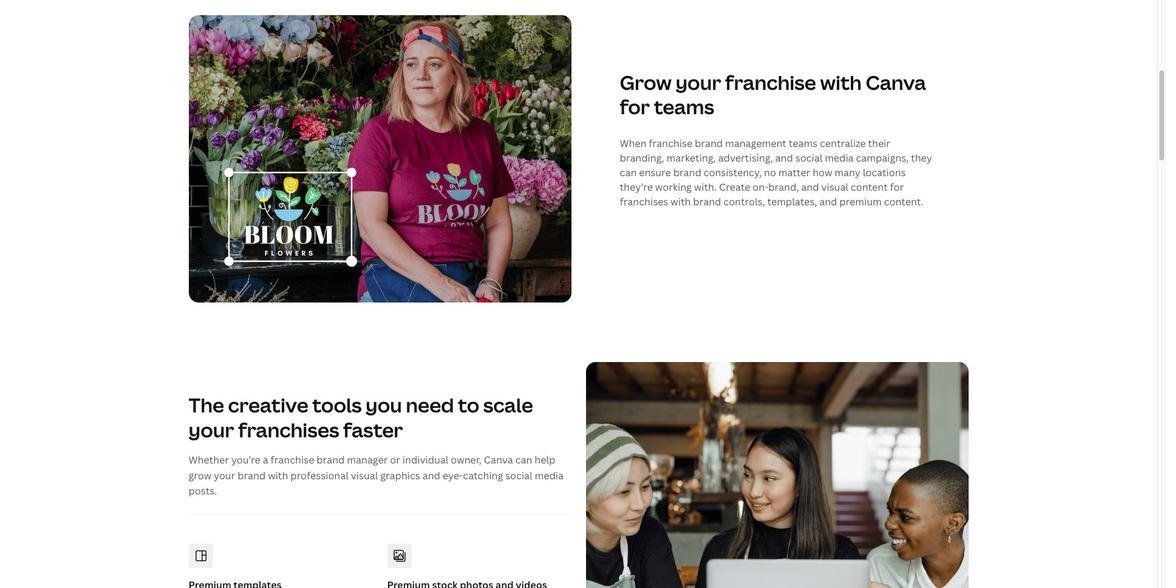 Task type: describe. For each thing, give the bounding box(es) containing it.
brand,
[[769, 180, 799, 194]]

branding,
[[620, 151, 665, 164]]

three people collaborating over designs in front of laptop image
[[586, 362, 969, 588]]

how
[[813, 166, 833, 179]]

franchises inside the creative tools you need to scale your franchises faster
[[238, 417, 339, 443]]

they
[[912, 151, 933, 164]]

premium
[[840, 195, 882, 208]]

for inside 'grow your franchise with canva for teams'
[[620, 93, 650, 120]]

advertising,
[[719, 151, 773, 164]]

your inside whether you're a franchise brand manager or individual owner, canva can help grow your brand with professional visual graphics and eye-catching social media posts.
[[214, 469, 235, 482]]

your inside the creative tools you need to scale your franchises faster
[[189, 417, 234, 443]]

can inside when franchise brand management teams centralize their branding, marketing, advertising, and social media campaigns, they can ensure brand consistency, no matter how many locations they're working with. create on-brand, and visual content for franchises with brand controls, templates, and premium content.
[[620, 166, 637, 179]]

their
[[869, 137, 891, 150]]

franchise inside 'grow your franchise with canva for teams'
[[726, 69, 817, 95]]

working
[[656, 180, 692, 194]]

individual
[[403, 453, 449, 467]]

management
[[726, 137, 787, 150]]

marketing,
[[667, 151, 716, 164]]

matter
[[779, 166, 811, 179]]

you're
[[231, 453, 261, 467]]

with inside 'grow your franchise with canva for teams'
[[821, 69, 862, 95]]

and inside whether you're a franchise brand manager or individual owner, canva can help grow your brand with professional visual graphics and eye-catching social media posts.
[[423, 469, 441, 482]]

ensure
[[639, 166, 671, 179]]

on-
[[753, 180, 769, 194]]

locations
[[863, 166, 906, 179]]

visual inside when franchise brand management teams centralize their branding, marketing, advertising, and social media campaigns, they can ensure brand consistency, no matter how many locations they're working with. create on-brand, and visual content for franchises with brand controls, templates, and premium content.
[[822, 180, 849, 194]]

for inside when franchise brand management teams centralize their branding, marketing, advertising, and social media campaigns, they can ensure brand consistency, no matter how many locations they're working with. create on-brand, and visual content for franchises with brand controls, templates, and premium content.
[[891, 180, 904, 194]]

posts.
[[189, 484, 217, 498]]

your inside 'grow your franchise with canva for teams'
[[676, 69, 722, 95]]

whether
[[189, 453, 229, 467]]

you
[[366, 392, 402, 418]]

content
[[851, 180, 888, 194]]

campaigns,
[[857, 151, 909, 164]]

brand down with.
[[694, 195, 722, 208]]

grow
[[189, 469, 212, 482]]

brand down you're
[[238, 469, 266, 482]]

when franchise brand management teams centralize their branding, marketing, advertising, and social media campaigns, they can ensure brand consistency, no matter how many locations they're working with. create on-brand, and visual content for franchises with brand controls, templates, and premium content.
[[620, 137, 933, 208]]

create
[[719, 180, 751, 194]]

with.
[[694, 180, 717, 194]]

teams inside when franchise brand management teams centralize their branding, marketing, advertising, and social media campaigns, they can ensure brand consistency, no matter how many locations they're working with. create on-brand, and visual content for franchises with brand controls, templates, and premium content.
[[789, 137, 818, 150]]



Task type: vqa. For each thing, say whether or not it's contained in the screenshot.
When
yes



Task type: locate. For each thing, give the bounding box(es) containing it.
1 vertical spatial franchises
[[238, 417, 339, 443]]

content.
[[885, 195, 924, 208]]

canva inside whether you're a franchise brand manager or individual owner, canva can help grow your brand with professional visual graphics and eye-catching social media posts.
[[484, 453, 513, 467]]

0 vertical spatial visual
[[822, 180, 849, 194]]

teams up marketing,
[[654, 93, 715, 120]]

grow your franchise with canva for teams
[[620, 69, 927, 120]]

1 horizontal spatial media
[[825, 151, 854, 164]]

media down the centralize
[[825, 151, 854, 164]]

1 vertical spatial for
[[891, 180, 904, 194]]

manager
[[347, 453, 388, 467]]

1 horizontal spatial franchise
[[649, 137, 693, 150]]

the creative tools you need to scale your franchises faster
[[189, 392, 533, 443]]

visual down 'manager'
[[351, 469, 378, 482]]

0 horizontal spatial canva
[[484, 453, 513, 467]]

franchise inside whether you're a franchise brand manager or individual owner, canva can help grow your brand with professional visual graphics and eye-catching social media posts.
[[271, 453, 314, 467]]

your up whether
[[189, 417, 234, 443]]

scale
[[484, 392, 533, 418]]

0 vertical spatial media
[[825, 151, 854, 164]]

1 vertical spatial visual
[[351, 469, 378, 482]]

with
[[821, 69, 862, 95], [671, 195, 691, 208], [268, 469, 288, 482]]

1 horizontal spatial social
[[796, 151, 823, 164]]

0 vertical spatial with
[[821, 69, 862, 95]]

media inside whether you're a franchise brand manager or individual owner, canva can help grow your brand with professional visual graphics and eye-catching social media posts.
[[535, 469, 564, 482]]

social right catching
[[506, 469, 533, 482]]

faster
[[343, 417, 403, 443]]

0 horizontal spatial franchise
[[271, 453, 314, 467]]

brand down marketing,
[[674, 166, 702, 179]]

visual inside whether you're a franchise brand manager or individual owner, canva can help grow your brand with professional visual graphics and eye-catching social media posts.
[[351, 469, 378, 482]]

for up when
[[620, 93, 650, 120]]

can inside whether you're a franchise brand manager or individual owner, canva can help grow your brand with professional visual graphics and eye-catching social media posts.
[[516, 453, 533, 467]]

1 horizontal spatial can
[[620, 166, 637, 179]]

1 vertical spatial with
[[671, 195, 691, 208]]

franchise
[[726, 69, 817, 95], [649, 137, 693, 150], [271, 453, 314, 467]]

0 horizontal spatial for
[[620, 93, 650, 120]]

example of flower shop design created in canva image
[[189, 15, 572, 303]]

1 vertical spatial media
[[535, 469, 564, 482]]

0 vertical spatial canva
[[866, 69, 927, 95]]

franchises down they're
[[620, 195, 669, 208]]

franchises
[[620, 195, 669, 208], [238, 417, 339, 443]]

0 horizontal spatial visual
[[351, 469, 378, 482]]

brand up marketing,
[[695, 137, 723, 150]]

can left help
[[516, 453, 533, 467]]

1 horizontal spatial teams
[[789, 137, 818, 150]]

many
[[835, 166, 861, 179]]

franchises up a
[[238, 417, 339, 443]]

social inside whether you're a franchise brand manager or individual owner, canva can help grow your brand with professional visual graphics and eye-catching social media posts.
[[506, 469, 533, 482]]

media inside when franchise brand management teams centralize their branding, marketing, advertising, and social media campaigns, they can ensure brand consistency, no matter how many locations they're working with. create on-brand, and visual content for franchises with brand controls, templates, and premium content.
[[825, 151, 854, 164]]

2 vertical spatial your
[[214, 469, 235, 482]]

1 vertical spatial can
[[516, 453, 533, 467]]

brand
[[695, 137, 723, 150], [674, 166, 702, 179], [694, 195, 722, 208], [317, 453, 345, 467], [238, 469, 266, 482]]

visual
[[822, 180, 849, 194], [351, 469, 378, 482]]

teams
[[654, 93, 715, 120], [789, 137, 818, 150]]

with inside when franchise brand management teams centralize their branding, marketing, advertising, and social media campaigns, they can ensure brand consistency, no matter how many locations they're working with. create on-brand, and visual content for franchises with brand controls, templates, and premium content.
[[671, 195, 691, 208]]

with inside whether you're a franchise brand manager or individual owner, canva can help grow your brand with professional visual graphics and eye-catching social media posts.
[[268, 469, 288, 482]]

0 vertical spatial franchise
[[726, 69, 817, 95]]

your
[[676, 69, 722, 95], [189, 417, 234, 443], [214, 469, 235, 482]]

franchises inside when franchise brand management teams centralize their branding, marketing, advertising, and social media campaigns, they can ensure brand consistency, no matter how many locations they're working with. create on-brand, and visual content for franchises with brand controls, templates, and premium content.
[[620, 195, 669, 208]]

catching
[[463, 469, 503, 482]]

no
[[764, 166, 777, 179]]

to
[[458, 392, 480, 418]]

and
[[776, 151, 794, 164], [802, 180, 820, 194], [820, 195, 838, 208], [423, 469, 441, 482]]

0 horizontal spatial media
[[535, 469, 564, 482]]

help
[[535, 453, 556, 467]]

when
[[620, 137, 647, 150]]

or
[[390, 453, 400, 467]]

owner,
[[451, 453, 482, 467]]

a
[[263, 453, 268, 467]]

controls,
[[724, 195, 765, 208]]

visual down how
[[822, 180, 849, 194]]

1 horizontal spatial with
[[671, 195, 691, 208]]

2 horizontal spatial with
[[821, 69, 862, 95]]

creative
[[228, 392, 309, 418]]

social inside when franchise brand management teams centralize their branding, marketing, advertising, and social media campaigns, they can ensure brand consistency, no matter how many locations they're working with. create on-brand, and visual content for franchises with brand controls, templates, and premium content.
[[796, 151, 823, 164]]

teams inside 'grow your franchise with canva for teams'
[[654, 93, 715, 120]]

the
[[189, 392, 224, 418]]

2 vertical spatial franchise
[[271, 453, 314, 467]]

0 vertical spatial can
[[620, 166, 637, 179]]

1 vertical spatial teams
[[789, 137, 818, 150]]

centralize
[[820, 137, 866, 150]]

1 horizontal spatial for
[[891, 180, 904, 194]]

2 vertical spatial with
[[268, 469, 288, 482]]

for
[[620, 93, 650, 120], [891, 180, 904, 194]]

teams up matter
[[789, 137, 818, 150]]

0 vertical spatial for
[[620, 93, 650, 120]]

canva
[[866, 69, 927, 95], [484, 453, 513, 467]]

canva inside 'grow your franchise with canva for teams'
[[866, 69, 927, 95]]

for up content.
[[891, 180, 904, 194]]

professional
[[291, 469, 349, 482]]

your right grow
[[676, 69, 722, 95]]

0 vertical spatial your
[[676, 69, 722, 95]]

can up they're
[[620, 166, 637, 179]]

1 horizontal spatial franchises
[[620, 195, 669, 208]]

tools
[[313, 392, 362, 418]]

0 vertical spatial social
[[796, 151, 823, 164]]

graphics
[[381, 469, 420, 482]]

whether you're a franchise brand manager or individual owner, canva can help grow your brand with professional visual graphics and eye-catching social media posts.
[[189, 453, 564, 498]]

social up how
[[796, 151, 823, 164]]

templates,
[[768, 195, 818, 208]]

1 horizontal spatial canva
[[866, 69, 927, 95]]

social
[[796, 151, 823, 164], [506, 469, 533, 482]]

0 horizontal spatial franchises
[[238, 417, 339, 443]]

media
[[825, 151, 854, 164], [535, 469, 564, 482]]

0 horizontal spatial social
[[506, 469, 533, 482]]

need
[[406, 392, 454, 418]]

1 vertical spatial social
[[506, 469, 533, 482]]

2 horizontal spatial franchise
[[726, 69, 817, 95]]

they're
[[620, 180, 653, 194]]

franchise inside when franchise brand management teams centralize their branding, marketing, advertising, and social media campaigns, they can ensure brand consistency, no matter how many locations they're working with. create on-brand, and visual content for franchises with brand controls, templates, and premium content.
[[649, 137, 693, 150]]

media down help
[[535, 469, 564, 482]]

1 vertical spatial your
[[189, 417, 234, 443]]

consistency,
[[704, 166, 762, 179]]

0 horizontal spatial teams
[[654, 93, 715, 120]]

1 vertical spatial franchise
[[649, 137, 693, 150]]

0 vertical spatial franchises
[[620, 195, 669, 208]]

0 vertical spatial teams
[[654, 93, 715, 120]]

0 horizontal spatial with
[[268, 469, 288, 482]]

1 vertical spatial canva
[[484, 453, 513, 467]]

0 horizontal spatial can
[[516, 453, 533, 467]]

brand up professional
[[317, 453, 345, 467]]

1 horizontal spatial visual
[[822, 180, 849, 194]]

your down whether
[[214, 469, 235, 482]]

eye-
[[443, 469, 463, 482]]

grow
[[620, 69, 672, 95]]

can
[[620, 166, 637, 179], [516, 453, 533, 467]]



